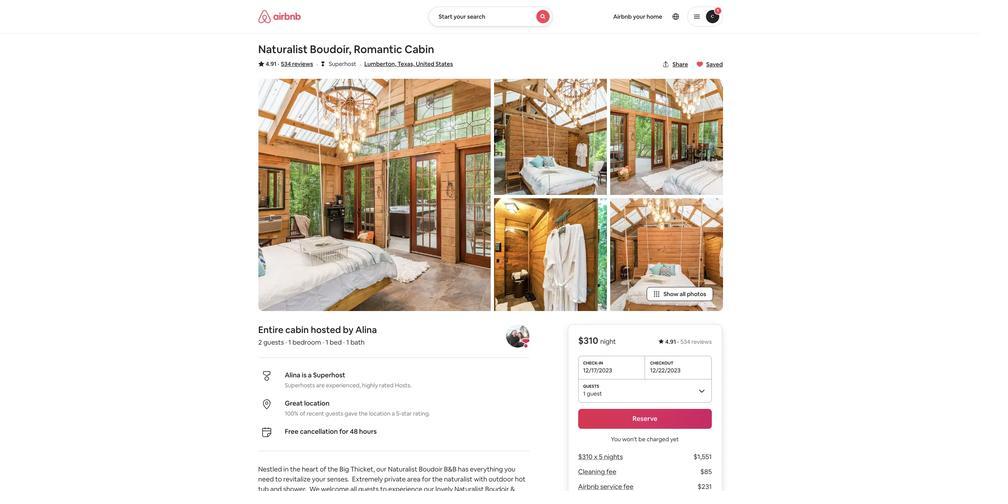 Task type: locate. For each thing, give the bounding box(es) containing it.
4.91
[[266, 60, 277, 68], [666, 338, 677, 346]]

1 guest
[[584, 390, 603, 398]]

534
[[281, 60, 291, 68], [681, 338, 691, 346]]

$310
[[579, 335, 599, 347], [579, 453, 593, 462]]

alina is a superhost superhosts are experienced, highly rated hosts.
[[285, 371, 412, 389]]

$310 left night
[[579, 335, 599, 347]]

location
[[304, 399, 330, 408], [369, 410, 391, 418]]

for left 48
[[339, 428, 349, 436]]

all inside nestled in the heart of the big thicket, our naturalist boudoir b&b has everything you need to revitalize your senses.  extremely private area for the naturalist with outdoor hot tub and shower.  we welcome all guests to experience our lovely naturalist boudoir
[[351, 485, 357, 491]]

1 vertical spatial $310
[[579, 453, 593, 462]]

your up we
[[312, 475, 326, 484]]

your inside nestled in the heart of the big thicket, our naturalist boudoir b&b has everything you need to revitalize your senses.  extremely private area for the naturalist with outdoor hot tub and shower.  we welcome all guests to experience our lovely naturalist boudoir
[[312, 475, 326, 484]]

1 vertical spatial for
[[422, 475, 431, 484]]

your inside button
[[454, 13, 466, 20]]

1 vertical spatial guests
[[326, 410, 343, 418]]

for down boudoir at the bottom left
[[422, 475, 431, 484]]

big
[[340, 465, 349, 474]]

with
[[474, 475, 487, 484]]

5
[[600, 453, 603, 462]]

0 vertical spatial a
[[308, 371, 312, 380]]

4.91 · 534 reviews
[[266, 60, 313, 68], [666, 338, 712, 346]]

guests inside great location 100% of recent guests gave the location a 5-star rating.
[[326, 410, 343, 418]]

your
[[454, 13, 466, 20], [633, 13, 646, 20], [312, 475, 326, 484]]

entire cabin hosted by alina 2 guests · 1 bedroom · 1 bed · 1 bath
[[258, 324, 377, 347]]

superhost up are
[[313, 371, 346, 380]]

tub
[[258, 485, 269, 491]]

0 horizontal spatial our
[[377, 465, 387, 474]]

0 horizontal spatial your
[[312, 475, 326, 484]]

0 vertical spatial reviews
[[292, 60, 313, 68]]

all inside show all photos button
[[680, 291, 686, 298]]

alina
[[285, 371, 301, 380]]

cabin
[[286, 324, 309, 336]]

states
[[436, 60, 453, 68]]

1 vertical spatial superhost
[[313, 371, 346, 380]]

shower.
[[283, 485, 307, 491]]

saved button
[[693, 57, 727, 71]]

airbnb your home
[[614, 13, 663, 20]]

4.91 · 534 reviews up 12/22/2023
[[666, 338, 712, 346]]

0 horizontal spatial of
[[300, 410, 305, 418]]

location up recent
[[304, 399, 330, 408]]

0 vertical spatial all
[[680, 291, 686, 298]]

bath
[[351, 338, 365, 347]]

1 horizontal spatial to
[[380, 485, 387, 491]]

534 left "󰀃"
[[281, 60, 291, 68]]

to up and
[[275, 475, 282, 484]]

· up 12/22/2023
[[678, 338, 679, 346]]

to down private at left bottom
[[380, 485, 387, 491]]

bed
[[330, 338, 342, 347]]

1 vertical spatial location
[[369, 410, 391, 418]]

charged
[[647, 436, 670, 443]]

a
[[308, 371, 312, 380], [392, 410, 395, 418]]

rated
[[379, 382, 394, 389]]

show all photos
[[664, 291, 707, 298]]

a inside alina is a superhost superhosts are experienced, highly rated hosts.
[[308, 371, 312, 380]]

󰀃
[[321, 60, 325, 68]]

the right gave
[[359, 410, 368, 418]]

0 vertical spatial guests
[[264, 338, 284, 347]]

superhost down the naturalist boudoir, romantic cabin
[[329, 60, 356, 68]]

your right start
[[454, 13, 466, 20]]

nights
[[605, 453, 623, 462]]

4.91 left 534 reviews button
[[266, 60, 277, 68]]

we
[[310, 485, 320, 491]]

naturalist up private at left bottom
[[388, 465, 418, 474]]

2 horizontal spatial naturalist
[[455, 485, 484, 491]]

of inside nestled in the heart of the big thicket, our naturalist boudoir b&b has everything you need to revitalize your senses.  extremely private area for the naturalist with outdoor hot tub and shower.  we welcome all guests to experience our lovely naturalist boudoir
[[320, 465, 326, 474]]

1 horizontal spatial for
[[422, 475, 431, 484]]

1 vertical spatial 4.91
[[666, 338, 677, 346]]

2 vertical spatial naturalist
[[455, 485, 484, 491]]

2 $310 from the top
[[579, 453, 593, 462]]

cleaning
[[579, 468, 605, 477]]

48
[[350, 428, 358, 436]]

4.91 · 534 reviews left "󰀃"
[[266, 60, 313, 68]]

your inside profile element
[[633, 13, 646, 20]]

4.91 up 12/22/2023
[[666, 338, 677, 346]]

you
[[505, 465, 516, 474]]

1 horizontal spatial your
[[454, 13, 466, 20]]

guests down 'extremely'
[[358, 485, 379, 491]]

guests for cabin
[[264, 338, 284, 347]]

guests down entire
[[264, 338, 284, 347]]

great location 100% of recent guests gave the location a 5-star rating.
[[285, 399, 430, 418]]

2 horizontal spatial your
[[633, 13, 646, 20]]

0 horizontal spatial reviews
[[292, 60, 313, 68]]

1 inside dropdown button
[[717, 8, 719, 13]]

of right heart
[[320, 465, 326, 474]]

1 horizontal spatial our
[[424, 485, 434, 491]]

5-
[[396, 410, 402, 418]]

our
[[377, 465, 387, 474], [424, 485, 434, 491]]

all down 'extremely'
[[351, 485, 357, 491]]

0 horizontal spatial to
[[275, 475, 282, 484]]

our up private at left bottom
[[377, 465, 387, 474]]

0 horizontal spatial for
[[339, 428, 349, 436]]

0 horizontal spatial 4.91 · 534 reviews
[[266, 60, 313, 68]]

the up the senses. on the bottom of page
[[328, 465, 338, 474]]

the up lovely
[[433, 475, 443, 484]]

· down 'cabin'
[[286, 338, 287, 347]]

0 horizontal spatial all
[[351, 485, 357, 491]]

2 vertical spatial guests
[[358, 485, 379, 491]]

is
[[302, 371, 307, 380]]

·
[[278, 60, 279, 68], [317, 60, 318, 69], [360, 60, 361, 69], [286, 338, 287, 347], [323, 338, 324, 347], [343, 338, 345, 347], [678, 338, 679, 346]]

0 vertical spatial 4.91 · 534 reviews
[[266, 60, 313, 68]]

1 horizontal spatial of
[[320, 465, 326, 474]]

and
[[270, 485, 282, 491]]

534 reviews button
[[281, 60, 313, 68]]

guest
[[587, 390, 603, 398]]

you
[[612, 436, 622, 443]]

0 vertical spatial 4.91
[[266, 60, 277, 68]]

$1,551
[[694, 453, 712, 462]]

0 horizontal spatial guests
[[264, 338, 284, 347]]

0 vertical spatial our
[[377, 465, 387, 474]]

our left lovely
[[424, 485, 434, 491]]

1 vertical spatial 4.91 · 534 reviews
[[666, 338, 712, 346]]

private restroom. image
[[494, 198, 607, 311]]

$310 for $310 x 5 nights
[[579, 453, 593, 462]]

1 vertical spatial a
[[392, 410, 395, 418]]

$310 left x
[[579, 453, 593, 462]]

534 up 12/22/2023
[[681, 338, 691, 346]]

naturalist
[[258, 42, 308, 56], [388, 465, 418, 474], [455, 485, 484, 491]]

naturalist down naturalist
[[455, 485, 484, 491]]

1 vertical spatial reviews
[[692, 338, 712, 346]]

recent
[[307, 410, 324, 418]]

1 vertical spatial 534
[[681, 338, 691, 346]]

thicket,
[[351, 465, 375, 474]]

1 $310 from the top
[[579, 335, 599, 347]]

your left 'home'
[[633, 13, 646, 20]]

1
[[717, 8, 719, 13], [289, 338, 291, 347], [326, 338, 328, 347], [346, 338, 349, 347], [584, 390, 586, 398]]

your home away from home awaits. image
[[258, 79, 491, 311]]

1 horizontal spatial 4.91
[[666, 338, 677, 346]]

profile element
[[563, 0, 723, 33]]

0 vertical spatial of
[[300, 410, 305, 418]]

alina is a superhost. learn more about alina. image
[[506, 325, 530, 348], [506, 325, 530, 348]]

location left 5-
[[369, 410, 391, 418]]

photos
[[687, 291, 707, 298]]

lumberton,
[[365, 60, 397, 68]]

airbnb
[[614, 13, 632, 20]]

1 vertical spatial of
[[320, 465, 326, 474]]

great nature views. image
[[610, 79, 723, 195]]

· right the bed
[[343, 338, 345, 347]]

0 vertical spatial for
[[339, 428, 349, 436]]

0 vertical spatial superhost
[[329, 60, 356, 68]]

0 horizontal spatial 534
[[281, 60, 291, 68]]

$85
[[701, 468, 712, 477]]

x
[[595, 453, 598, 462]]

be
[[639, 436, 646, 443]]

superhost
[[329, 60, 356, 68], [313, 371, 346, 380]]

hot
[[515, 475, 526, 484]]

guests for location
[[326, 410, 343, 418]]

for
[[339, 428, 349, 436], [422, 475, 431, 484]]

search
[[467, 13, 486, 20]]

yet
[[671, 436, 680, 443]]

1 horizontal spatial naturalist
[[388, 465, 418, 474]]

start your search button
[[429, 7, 553, 27]]

cleaning fee button
[[579, 468, 617, 477]]

1 horizontal spatial guests
[[326, 410, 343, 418]]

your for start
[[454, 13, 466, 20]]

hosts.
[[395, 382, 412, 389]]

united
[[416, 60, 435, 68]]

0 vertical spatial $310
[[579, 335, 599, 347]]

naturalist up 534 reviews button
[[258, 42, 308, 56]]

suspended queen bed. image
[[494, 79, 607, 195]]

12/22/2023
[[651, 367, 681, 374]]

0 vertical spatial 534
[[281, 60, 291, 68]]

reviews
[[292, 60, 313, 68], [692, 338, 712, 346]]

1 vertical spatial all
[[351, 485, 357, 491]]

1 horizontal spatial a
[[392, 410, 395, 418]]

all right show
[[680, 291, 686, 298]]

0 horizontal spatial naturalist
[[258, 42, 308, 56]]

a right is
[[308, 371, 312, 380]]

0 horizontal spatial location
[[304, 399, 330, 408]]

2 horizontal spatial guests
[[358, 485, 379, 491]]

all
[[680, 291, 686, 298], [351, 485, 357, 491]]

0 horizontal spatial a
[[308, 371, 312, 380]]

1 horizontal spatial all
[[680, 291, 686, 298]]

of right 100%
[[300, 410, 305, 418]]

lovely
[[436, 485, 453, 491]]

guests
[[264, 338, 284, 347], [326, 410, 343, 418], [358, 485, 379, 491]]

guests inside entire cabin hosted by alina 2 guests · 1 bedroom · 1 bed · 1 bath
[[264, 338, 284, 347]]

· left 534 reviews button
[[278, 60, 279, 68]]

a left 5-
[[392, 410, 395, 418]]

everything
[[470, 465, 503, 474]]

guests left gave
[[326, 410, 343, 418]]

to
[[275, 475, 282, 484], [380, 485, 387, 491]]



Task type: describe. For each thing, give the bounding box(es) containing it.
$310 x 5 nights
[[579, 453, 623, 462]]

start
[[439, 13, 453, 20]]

has
[[458, 465, 469, 474]]

of inside great location 100% of recent guests gave the location a 5-star rating.
[[300, 410, 305, 418]]

by alina
[[343, 324, 377, 336]]

boudoir
[[419, 465, 443, 474]]

1 vertical spatial naturalist
[[388, 465, 418, 474]]

2
[[258, 338, 262, 347]]

you won't be charged yet
[[612, 436, 680, 443]]

12/17/2023
[[584, 367, 613, 374]]

extremely
[[352, 475, 383, 484]]

1 button
[[688, 7, 723, 27]]

perfect room for two. image
[[610, 198, 723, 311]]

1 horizontal spatial location
[[369, 410, 391, 418]]

private
[[385, 475, 406, 484]]

the inside great location 100% of recent guests gave the location a 5-star rating.
[[359, 410, 368, 418]]

experience
[[389, 485, 423, 491]]

need
[[258, 475, 274, 484]]

for inside nestled in the heart of the big thicket, our naturalist boudoir b&b has everything you need to revitalize your senses.  extremely private area for the naturalist with outdoor hot tub and shower.  we welcome all guests to experience our lovely naturalist boudoir
[[422, 475, 431, 484]]

· lumberton, texas, united states
[[360, 60, 453, 69]]

show all photos button
[[647, 287, 713, 301]]

revitalize
[[284, 475, 311, 484]]

heart
[[302, 465, 319, 474]]

are
[[316, 382, 325, 389]]

cleaning fee
[[579, 468, 617, 477]]

$310 x 5 nights button
[[579, 453, 623, 462]]

· left "󰀃"
[[317, 60, 318, 69]]

a inside great location 100% of recent guests gave the location a 5-star rating.
[[392, 410, 395, 418]]

in
[[284, 465, 289, 474]]

outdoor
[[489, 475, 514, 484]]

reserve
[[633, 415, 658, 423]]

boudoir,
[[310, 42, 352, 56]]

saved
[[707, 61, 723, 68]]

cancellation
[[300, 428, 338, 436]]

Start your search search field
[[429, 7, 553, 27]]

great
[[285, 399, 303, 408]]

texas,
[[398, 60, 415, 68]]

· left lumberton,
[[360, 60, 361, 69]]

1 horizontal spatial 4.91 · 534 reviews
[[666, 338, 712, 346]]

0 vertical spatial to
[[275, 475, 282, 484]]

0 horizontal spatial 4.91
[[266, 60, 277, 68]]

0 vertical spatial naturalist
[[258, 42, 308, 56]]

share
[[673, 61, 688, 68]]

airbnb your home link
[[609, 8, 668, 25]]

fee
[[607, 468, 617, 477]]

gave
[[345, 410, 358, 418]]

b&b
[[444, 465, 457, 474]]

senses.
[[327, 475, 349, 484]]

share button
[[660, 57, 692, 71]]

the right in
[[290, 465, 301, 474]]

1 inside popup button
[[584, 390, 586, 398]]

cabin
[[405, 42, 434, 56]]

superhost inside alina is a superhost superhosts are experienced, highly rated hosts.
[[313, 371, 346, 380]]

guests inside nestled in the heart of the big thicket, our naturalist boudoir b&b has everything you need to revitalize your senses.  extremely private area for the naturalist with outdoor hot tub and shower.  we welcome all guests to experience our lovely naturalist boudoir
[[358, 485, 379, 491]]

superhosts
[[285, 382, 315, 389]]

free cancellation for 48 hours
[[285, 428, 377, 436]]

$310 night
[[579, 335, 617, 347]]

hours
[[359, 428, 377, 436]]

free
[[285, 428, 299, 436]]

1 vertical spatial to
[[380, 485, 387, 491]]

naturalist
[[444, 475, 473, 484]]

naturalist boudoir, romantic cabin
[[258, 42, 434, 56]]

· left the bed
[[323, 338, 324, 347]]

show
[[664, 291, 679, 298]]

$310 for $310 night
[[579, 335, 599, 347]]

nestled in the heart of the big thicket, our naturalist boudoir b&b has everything you need to revitalize your senses.  extremely private area for the naturalist with outdoor hot tub and shower.  we welcome all guests to experience our lovely naturalist boudoir
[[258, 465, 527, 491]]

your for airbnb
[[633, 13, 646, 20]]

romantic
[[354, 42, 403, 56]]

1 vertical spatial our
[[424, 485, 434, 491]]

reserve button
[[579, 409, 712, 429]]

start your search
[[439, 13, 486, 20]]

100%
[[285, 410, 299, 418]]

highly
[[362, 382, 378, 389]]

nestled
[[258, 465, 282, 474]]

experienced,
[[326, 382, 361, 389]]

home
[[647, 13, 663, 20]]

entire
[[258, 324, 284, 336]]

1 horizontal spatial reviews
[[692, 338, 712, 346]]

star
[[402, 410, 412, 418]]

rating.
[[413, 410, 430, 418]]

night
[[601, 337, 617, 346]]

1 horizontal spatial 534
[[681, 338, 691, 346]]

area
[[407, 475, 421, 484]]

won't
[[623, 436, 638, 443]]

0 vertical spatial location
[[304, 399, 330, 408]]

hosted
[[311, 324, 341, 336]]

bedroom
[[293, 338, 321, 347]]



Task type: vqa. For each thing, say whether or not it's contained in the screenshot.
Mountain inside the Boulder Creek, California Mountain views 5 nights · Nov 12 – 17 $1,329 total before taxes
no



